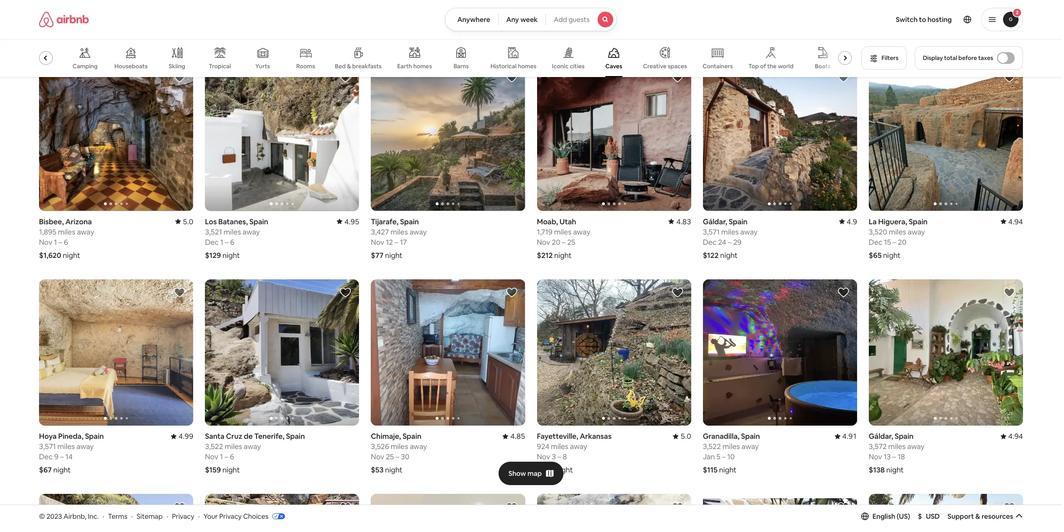 Task type: describe. For each thing, give the bounding box(es) containing it.
9 inside the hoya pineda, spain 3,571 miles away dec 9 – 14 $67 night
[[54, 453, 59, 462]]

top of the world
[[749, 62, 794, 70]]

creative spaces
[[644, 62, 687, 70]]

arizona
[[65, 217, 92, 226]]

bisbee,
[[39, 217, 64, 226]]

world
[[778, 62, 794, 70]]

gáldar, spain 3,572 miles away nov 13 – 18 $138 night
[[869, 432, 925, 475]]

week
[[521, 15, 538, 24]]

night inside moab, utah 1,719 miles away nov 20 – 25 $212 night
[[555, 251, 572, 260]]

9 inside 3,572 miles away may 9 – 14 $52 night
[[885, 23, 889, 32]]

night inside la higuera, spain 3,520 miles away dec 15 – 20 $65 night
[[884, 251, 901, 260]]

puntallana, spain 3,439 miles away may 28 – jun 4 $116 night
[[537, 2, 595, 45]]

spain inside santa cruz de tenerife, spain 3,522 miles away nov 1 – 6 $159 night
[[286, 432, 305, 441]]

night inside santa cruz de tenerife, spain 3,522 miles away nov 1 – 6 $159 night
[[223, 466, 240, 475]]

4.99 out of 5 average rating image for $149
[[503, 2, 525, 11]]

– inside la higuera, spain 3,520 miles away dec 15 – 20 $65 night
[[893, 238, 897, 247]]

6 inside santa cruz de tenerife, spain 3,522 miles away nov 1 – 6 $159 night
[[230, 453, 234, 462]]

2
[[1016, 9, 1019, 16]]

$299
[[205, 36, 222, 45]]

los batanes, spain 3,521 miles away dec 1 – 6 $129 night
[[205, 217, 268, 260]]

$115
[[703, 466, 718, 475]]

– inside moab, utah 1,719 miles away nov 20 – 25 $212 night
[[562, 238, 566, 247]]

add to wishlist: la higuera, spain image
[[1004, 72, 1016, 84]]

creative
[[644, 62, 667, 70]]

5.0 for bisbee, arizona 1,895 miles away nov 1 – 6 $1,620 night
[[183, 217, 193, 226]]

to
[[920, 15, 927, 24]]

night right $149
[[389, 36, 406, 45]]

$299 night
[[205, 36, 241, 45]]

4.91 out of 5 average rating image
[[835, 432, 858, 441]]

breakfasts
[[352, 62, 382, 70]]

de
[[244, 432, 253, 441]]

– inside the bisbee, arizona 1,895 miles away nov 1 – 6 $1,620 night
[[59, 238, 62, 247]]

away inside granadilla, spain 3,522 miles away jan 5 – 10 $115 night
[[742, 442, 759, 452]]

miles inside tijarafe, spain 3,427 miles away nov 12 – 17 $77 night
[[391, 227, 408, 237]]

15
[[885, 238, 892, 247]]

30
[[401, 453, 410, 462]]

17 for 1,694
[[68, 23, 75, 32]]

miles inside the bisbee, arizona 1,895 miles away nov 1 – 6 $1,620 night
[[58, 227, 75, 237]]

$77
[[371, 251, 384, 260]]

caves
[[606, 62, 623, 70]]

add to wishlist: fayetteville, arkansas image
[[672, 287, 684, 299]]

4.99 for $67
[[179, 432, 193, 441]]

– inside santa cruz de tenerife, spain 3,522 miles away nov 1 – 6 $159 night
[[225, 453, 228, 462]]

4.99 out of 5 average rating image for $67
[[171, 432, 193, 441]]

4.94 out of 5 average rating image for 3,572 miles away may 9 – 14 $52 night
[[1001, 2, 1024, 11]]

any week
[[507, 15, 538, 24]]

jan
[[703, 453, 715, 462]]

spain inside tijarafe, spain 3,427 miles away nov 12 – 17 $77 night
[[400, 217, 419, 226]]

5.0 out of 5 average rating image
[[175, 217, 193, 226]]

privacy inside the your privacy choices link
[[219, 512, 242, 521]]

4 · from the left
[[198, 512, 200, 521]]

iconic cities
[[552, 62, 585, 70]]

support & resources button
[[948, 512, 1024, 521]]

night inside the bisbee, arizona 1,895 miles away nov 1 – 6 $1,620 night
[[63, 251, 80, 260]]

spaces
[[668, 62, 687, 70]]

spain inside la higuera, spain 3,520 miles away dec 15 – 20 $65 night
[[909, 217, 928, 226]]

1 inside the los batanes, spain 3,521 miles away dec 1 – 6 $129 night
[[220, 238, 223, 247]]

3,439
[[537, 12, 556, 22]]

night inside "cortez, colorado 1,694 miles away nov 12 – 17 $237 night"
[[57, 36, 75, 45]]

1 inside santa cruz de tenerife, spain 3,522 miles away nov 1 – 6 $159 night
[[220, 453, 223, 462]]

miles inside la higuera, spain 3,520 miles away dec 15 – 20 $65 night
[[889, 227, 907, 237]]

– inside chimaje, spain 3,526 miles away nov 25 – 30 $53 night
[[396, 453, 399, 462]]

granadilla, spain 3,522 miles away jan 5 – 10 $115 night
[[703, 432, 760, 475]]

0 vertical spatial add to wishlist: tijarafe, spain image
[[506, 72, 518, 84]]

add guests button
[[546, 8, 617, 31]]

bed
[[335, 62, 346, 70]]

4.91
[[843, 432, 858, 441]]

tijarafe,
[[371, 217, 399, 226]]

3,522 inside granadilla, spain 3,522 miles away jan 5 – 10 $115 night
[[703, 442, 721, 452]]

3,521
[[205, 227, 222, 237]]

santa cruz de tenerife, spain 3,522 miles away nov 1 – 6 $159 night
[[205, 432, 305, 475]]

3,572 inside 3,572 miles away may 9 – 14 $52 night
[[869, 12, 887, 22]]

5.0 for fayetteville, arkansas 924 miles away nov 3 – 8 $350 night
[[681, 432, 692, 441]]

5.0 out of 5 average rating image
[[673, 432, 692, 441]]

dec for 4.94
[[869, 238, 883, 247]]

night inside the hoya pineda, spain 3,571 miles away dec 9 – 14 $67 night
[[53, 466, 71, 475]]

taxes
[[979, 54, 994, 62]]

$116
[[537, 36, 552, 45]]

night inside 3,572 miles away may 9 – 14 $52 night
[[883, 36, 901, 45]]

fayetteville,
[[537, 432, 579, 441]]

la
[[869, 217, 877, 226]]

gáldar, for 3,571
[[703, 217, 728, 226]]

away inside 3,572 miles away may 9 – 14 $52 night
[[908, 12, 925, 22]]

3 · from the left
[[167, 512, 168, 521]]

away inside puntallana, spain 3,439 miles away may 28 – jun 4 $116 night
[[576, 12, 593, 22]]

miles inside the fayetteville, arkansas 924 miles away nov 3 – 8 $350 night
[[551, 442, 569, 452]]

13
[[884, 453, 891, 462]]

spain inside chimaje, spain 3,526 miles away nov 25 – 30 $53 night
[[403, 432, 422, 441]]

homes for historical homes
[[518, 62, 537, 70]]

homes for earth homes
[[414, 62, 432, 70]]

earth homes
[[397, 62, 432, 70]]

away inside moab, utah 1,719 miles away nov 20 – 25 $212 night
[[573, 227, 591, 237]]

25 inside moab, utah 1,719 miles away nov 20 – 25 $212 night
[[568, 238, 576, 247]]

earth
[[397, 62, 412, 70]]

$990
[[703, 36, 721, 45]]

arkansas
[[580, 432, 612, 441]]

away inside tijarafe, spain 3,427 miles away nov 12 – 17 $77 night
[[410, 227, 427, 237]]

14 inside the hoya pineda, spain 3,571 miles away dec 9 – 14 $67 night
[[65, 453, 73, 462]]

colorado
[[66, 2, 98, 11]]

usd
[[926, 512, 940, 521]]

3,571 inside gáldar, spain 3,571 miles away dec 24 – 29 $122 night
[[703, 227, 720, 237]]

choices
[[243, 512, 269, 521]]

sitemap
[[137, 512, 163, 521]]

nov for 3,427
[[371, 238, 384, 247]]

4
[[582, 23, 586, 32]]

miles inside puntallana, spain 3,439 miles away may 28 – jun 4 $116 night
[[557, 12, 575, 22]]

12 for 1,694
[[54, 23, 61, 32]]

$122
[[703, 251, 719, 260]]

hosting
[[928, 15, 952, 24]]

night inside granadilla, spain 3,522 miles away jan 5 – 10 $115 night
[[720, 466, 737, 475]]

night inside tijarafe, spain 3,427 miles away nov 12 – 17 $77 night
[[385, 251, 403, 260]]

anywhere button
[[445, 8, 499, 31]]

– inside "cortez, colorado 1,694 miles away nov 12 – 17 $237 night"
[[63, 23, 66, 32]]

& for support
[[976, 512, 981, 521]]

4.95
[[345, 217, 359, 226]]

switch to hosting link
[[891, 9, 958, 30]]

moab, utah 1,719 miles away nov 20 – 25 $212 night
[[537, 217, 591, 260]]

show map
[[509, 469, 542, 478]]

nov for 3,572
[[869, 453, 883, 462]]

may inside puntallana, spain 3,439 miles away may 28 – jun 4 $116 night
[[537, 23, 551, 32]]

$1,620
[[39, 251, 61, 260]]

add to wishlist: pineville, missouri image
[[506, 502, 518, 514]]

boats
[[815, 62, 831, 70]]

your privacy choices link
[[204, 512, 285, 522]]

sitemap link
[[137, 512, 163, 521]]

cortez,
[[39, 2, 65, 11]]

$237
[[39, 36, 56, 45]]

night right $299
[[224, 36, 241, 45]]

inc.
[[88, 512, 99, 521]]

$159
[[205, 466, 221, 475]]

add to wishlist: moab, utah image
[[672, 72, 684, 84]]

3,572 inside gáldar, spain 3,572 miles away nov 13 – 18 $138 night
[[869, 442, 887, 452]]

hoya
[[39, 432, 57, 441]]

before
[[959, 54, 978, 62]]

fayetteville, arkansas 924 miles away nov 3 – 8 $350 night
[[537, 432, 612, 475]]

$149
[[371, 36, 387, 45]]

– inside the los batanes, spain 3,521 miles away dec 1 – 6 $129 night
[[225, 238, 229, 247]]

4.94 for la higuera, spain 3,520 miles away dec 15 – 20 $65 night
[[1009, 217, 1024, 226]]

utah
[[560, 217, 577, 226]]

miles inside 3,572 miles away may 9 – 14 $52 night
[[889, 12, 906, 22]]

new
[[36, 62, 48, 70]]

bisbee, arizona 1,895 miles away nov 1 – 6 $1,620 night
[[39, 217, 94, 260]]

2 · from the left
[[131, 512, 133, 521]]

away inside the los batanes, spain 3,521 miles away dec 1 – 6 $129 night
[[243, 227, 260, 237]]

924
[[537, 442, 550, 452]]

4.9
[[847, 217, 858, 226]]

away inside chimaje, spain 3,526 miles away nov 25 – 30 $53 night
[[410, 442, 427, 452]]

los
[[205, 217, 217, 226]]

24
[[719, 238, 727, 247]]

25 inside chimaje, spain 3,526 miles away nov 25 – 30 $53 night
[[386, 453, 394, 462]]

spain inside granadilla, spain 3,522 miles away jan 5 – 10 $115 night
[[742, 432, 760, 441]]

3,571 inside the hoya pineda, spain 3,571 miles away dec 9 – 14 $67 night
[[39, 442, 56, 452]]

6 inside the los batanes, spain 3,521 miles away dec 1 – 6 $129 night
[[230, 238, 235, 247]]

gáldar, for 3,572
[[869, 432, 894, 441]]

1 add to wishlist: hoya pineda, spain image from the top
[[174, 287, 186, 299]]

dec for 4.99
[[39, 453, 53, 462]]

$67
[[39, 466, 52, 475]]

containers
[[703, 62, 733, 70]]

– inside granadilla, spain 3,522 miles away jan 5 – 10 $115 night
[[722, 453, 726, 462]]



Task type: vqa. For each thing, say whether or not it's contained in the screenshot.
3,572 miles away May 9 – 14 $52 night
yes



Task type: locate. For each thing, give the bounding box(es) containing it.
· left privacy link
[[167, 512, 168, 521]]

3,427
[[371, 227, 389, 237]]

– up the '$1,620'
[[59, 238, 62, 247]]

$212
[[537, 251, 553, 260]]

0 vertical spatial &
[[347, 62, 351, 70]]

cities
[[570, 62, 585, 70]]

– down utah
[[562, 238, 566, 247]]

3,522 down santa
[[205, 442, 223, 452]]

any
[[507, 15, 519, 24]]

privacy left your
[[172, 512, 194, 521]]

nov inside tijarafe, spain 3,427 miles away nov 12 – 17 $77 night
[[371, 238, 384, 247]]

3,522 up 'jan'
[[703, 442, 721, 452]]

10
[[728, 453, 735, 462]]

5.0 left granadilla,
[[681, 432, 692, 441]]

3,572 up $52
[[869, 12, 887, 22]]

1 privacy from the left
[[172, 512, 194, 521]]

away inside the fayetteville, arkansas 924 miles away nov 3 – 8 $350 night
[[570, 442, 588, 452]]

top
[[749, 62, 759, 70]]

display
[[923, 54, 943, 62]]

gáldar, up 13 on the right of page
[[869, 432, 894, 441]]

1 down 3,521
[[220, 238, 223, 247]]

1 horizontal spatial 14
[[896, 23, 903, 32]]

1 vertical spatial 12
[[386, 238, 393, 247]]

1 vertical spatial 4.99 out of 5 average rating image
[[171, 432, 193, 441]]

1
[[54, 238, 57, 247], [220, 238, 223, 247], [220, 453, 223, 462]]

yurts
[[256, 62, 270, 70]]

add to wishlist: santa cruz de tenerife, spain image
[[340, 287, 352, 299], [672, 502, 684, 514]]

spain right tijarafe,
[[400, 217, 419, 226]]

25 down 3,526
[[386, 453, 394, 462]]

1 vertical spatial 4.94 out of 5 average rating image
[[1001, 432, 1024, 441]]

add to wishlist: gáldar, spain image for 4.94
[[1004, 287, 1016, 299]]

nov for 924
[[537, 453, 551, 462]]

– right 15
[[893, 238, 897, 247]]

show map button
[[499, 462, 564, 486]]

2 3,522 from the left
[[703, 442, 721, 452]]

0 horizontal spatial 17
[[68, 23, 75, 32]]

homes right historical
[[518, 62, 537, 70]]

nov for 1,694
[[39, 23, 52, 32]]

nov inside the fayetteville, arkansas 924 miles away nov 3 – 8 $350 night
[[537, 453, 551, 462]]

spain right higuera,
[[909, 217, 928, 226]]

night inside the los batanes, spain 3,521 miles away dec 1 – 6 $129 night
[[223, 251, 240, 260]]

away inside la higuera, spain 3,520 miles away dec 15 – 20 $65 night
[[908, 227, 926, 237]]

17 inside "cortez, colorado 1,694 miles away nov 12 – 17 $237 night"
[[68, 23, 75, 32]]

1 up $159
[[220, 453, 223, 462]]

9 down hoya
[[54, 453, 59, 462]]

nov
[[39, 23, 52, 32], [39, 238, 52, 247], [537, 238, 551, 247], [371, 238, 384, 247], [537, 453, 551, 462], [205, 453, 218, 462], [371, 453, 384, 462], [869, 453, 883, 462]]

2 20 from the left
[[898, 238, 907, 247]]

miles down pineda,
[[58, 442, 75, 452]]

1 20 from the left
[[552, 238, 561, 247]]

4.99 out of 5 average rating image left santa
[[171, 432, 193, 441]]

miles up 18
[[889, 442, 906, 452]]

3,571 down hoya
[[39, 442, 56, 452]]

nov for 1,719
[[537, 238, 551, 247]]

miles inside the los batanes, spain 3,521 miles away dec 1 – 6 $129 night
[[224, 227, 241, 237]]

– right the 28
[[563, 23, 566, 32]]

miles down utah
[[554, 227, 572, 237]]

night right $990
[[722, 36, 740, 45]]

0 horizontal spatial 4.99 out of 5 average rating image
[[171, 432, 193, 441]]

1 horizontal spatial 3,522
[[703, 442, 721, 452]]

dec
[[205, 238, 219, 247], [703, 238, 717, 247], [869, 238, 883, 247], [39, 453, 53, 462]]

4.94 out of 5 average rating image
[[1001, 217, 1024, 226]]

0 horizontal spatial 3,571
[[39, 442, 56, 452]]

– right 13 on the right of page
[[893, 453, 897, 462]]

0 vertical spatial 12
[[54, 23, 61, 32]]

add to wishlist: chimaje, spain image
[[506, 287, 518, 299]]

$129
[[205, 251, 221, 260]]

nov for 1,895
[[39, 238, 52, 247]]

0 vertical spatial 9
[[885, 23, 889, 32]]

miles down higuera,
[[889, 227, 907, 237]]

3,571 up 24
[[703, 227, 720, 237]]

1 vertical spatial 3,571
[[39, 442, 56, 452]]

miles inside the hoya pineda, spain 3,571 miles away dec 9 – 14 $67 night
[[58, 442, 75, 452]]

1 vertical spatial gáldar,
[[869, 432, 894, 441]]

nov inside moab, utah 1,719 miles away nov 20 – 25 $212 night
[[537, 238, 551, 247]]

away
[[77, 12, 94, 22], [576, 12, 593, 22], [908, 12, 925, 22], [77, 227, 94, 237], [573, 227, 591, 237], [243, 227, 260, 237], [410, 227, 427, 237], [741, 227, 758, 237], [908, 227, 926, 237], [77, 442, 94, 452], [570, 442, 588, 452], [244, 442, 261, 452], [410, 442, 427, 452], [742, 442, 759, 452], [908, 442, 925, 452]]

away inside gáldar, spain 3,571 miles away dec 24 – 29 $122 night
[[741, 227, 758, 237]]

& right 'support'
[[976, 512, 981, 521]]

3
[[552, 453, 556, 462]]

add guests
[[554, 15, 590, 24]]

& for bed
[[347, 62, 351, 70]]

nov up $159
[[205, 453, 218, 462]]

miles inside santa cruz de tenerife, spain 3,522 miles away nov 1 – 6 $159 night
[[225, 442, 242, 452]]

night down the 28
[[554, 36, 571, 45]]

– down batanes,
[[225, 238, 229, 247]]

12 for 3,427
[[386, 238, 393, 247]]

3,572 miles away may 9 – 14 $52 night
[[869, 12, 925, 45]]

0 vertical spatial add to wishlist: hoya pineda, spain image
[[174, 287, 186, 299]]

miles up 29
[[722, 227, 739, 237]]

1 4.94 out of 5 average rating image from the top
[[1001, 2, 1024, 11]]

3,522
[[205, 442, 223, 452], [703, 442, 721, 452]]

spain right tenerife,
[[286, 432, 305, 441]]

miles
[[58, 12, 75, 22], [557, 12, 575, 22], [889, 12, 906, 22], [58, 227, 75, 237], [554, 227, 572, 237], [224, 227, 241, 237], [391, 227, 408, 237], [722, 227, 739, 237], [889, 227, 907, 237], [58, 442, 75, 452], [551, 442, 569, 452], [225, 442, 242, 452], [391, 442, 408, 452], [723, 442, 740, 452], [889, 442, 906, 452]]

2 3,572 from the top
[[869, 442, 887, 452]]

– inside tijarafe, spain 3,427 miles away nov 12 – 17 $77 night
[[395, 238, 399, 247]]

0 horizontal spatial add to wishlist: santa cruz de tenerife, spain image
[[340, 287, 352, 299]]

& inside group
[[347, 62, 351, 70]]

1 3,572 from the top
[[869, 12, 887, 22]]

camping
[[73, 62, 98, 70]]

group
[[28, 39, 856, 77], [39, 65, 193, 211], [205, 65, 359, 211], [371, 65, 525, 211], [537, 65, 692, 211], [703, 65, 858, 211], [869, 65, 1024, 211], [39, 280, 193, 426], [205, 280, 359, 426], [371, 280, 525, 426], [537, 280, 692, 426], [703, 280, 858, 426], [869, 280, 1024, 426], [39, 495, 193, 529], [205, 495, 359, 529], [371, 495, 525, 529], [537, 495, 692, 529], [703, 495, 858, 529], [869, 495, 1024, 529]]

dec left 24
[[703, 238, 717, 247]]

1 horizontal spatial gáldar,
[[869, 432, 894, 441]]

– inside puntallana, spain 3,439 miles away may 28 – jun 4 $116 night
[[563, 23, 566, 32]]

1 vertical spatial 14
[[65, 453, 73, 462]]

homes right earth
[[414, 62, 432, 70]]

0 horizontal spatial 5.0
[[183, 217, 193, 226]]

4.95 out of 5 average rating image
[[337, 217, 359, 226]]

20 inside moab, utah 1,719 miles away nov 20 – 25 $212 night
[[552, 238, 561, 247]]

1,694
[[39, 12, 56, 22]]

& right the bed
[[347, 62, 351, 70]]

5.0 left los
[[183, 217, 193, 226]]

miles up the jun in the right of the page
[[557, 12, 575, 22]]

nov inside gáldar, spain 3,572 miles away nov 13 – 18 $138 night
[[869, 453, 883, 462]]

spain inside the los batanes, spain 3,521 miles away dec 1 – 6 $129 night
[[250, 217, 268, 226]]

historical
[[491, 62, 517, 70]]

17 for 3,427
[[400, 238, 407, 247]]

none search field containing anywhere
[[445, 8, 617, 31]]

add to wishlist: hoya pineda, spain image
[[174, 287, 186, 299], [174, 502, 186, 514]]

dec inside the hoya pineda, spain 3,571 miles away dec 9 – 14 $67 night
[[39, 453, 53, 462]]

1 vertical spatial 3,572
[[869, 442, 887, 452]]

4.99 for $149
[[511, 2, 525, 11]]

0 vertical spatial 4.99
[[511, 2, 525, 11]]

4.94 out of 5 average rating image
[[1001, 2, 1024, 11], [1001, 432, 1024, 441]]

0 horizontal spatial 20
[[552, 238, 561, 247]]

skiing
[[169, 62, 185, 70]]

night inside gáldar, spain 3,572 miles away nov 13 – 18 $138 night
[[887, 466, 904, 475]]

away inside the hoya pineda, spain 3,571 miles away dec 9 – 14 $67 night
[[77, 442, 94, 452]]

0 vertical spatial 4.94
[[1009, 2, 1024, 11]]

1 vertical spatial add to wishlist: tijarafe, spain image
[[340, 502, 352, 514]]

$65
[[869, 251, 882, 260]]

1 horizontal spatial 4.99
[[511, 2, 525, 11]]

·
[[103, 512, 104, 521], [131, 512, 133, 521], [167, 512, 168, 521], [198, 512, 200, 521]]

0 horizontal spatial add to wishlist: tijarafe, spain image
[[340, 502, 352, 514]]

add to wishlist: santa cruz de tenerife, spain image
[[1004, 502, 1016, 514]]

spain inside gáldar, spain 3,571 miles away dec 24 – 29 $122 night
[[729, 217, 748, 226]]

20 inside la higuera, spain 3,520 miles away dec 15 – 20 $65 night
[[898, 238, 907, 247]]

– down "cortez,"
[[63, 23, 66, 32]]

1 may from the left
[[537, 23, 551, 32]]

1 horizontal spatial 12
[[386, 238, 393, 247]]

17 inside tijarafe, spain 3,427 miles away nov 12 – 17 $77 night
[[400, 238, 407, 247]]

0 horizontal spatial homes
[[414, 62, 432, 70]]

terms
[[108, 512, 127, 521]]

may inside 3,572 miles away may 9 – 14 $52 night
[[869, 23, 883, 32]]

0 horizontal spatial 3,522
[[205, 442, 223, 452]]

miles left to
[[889, 12, 906, 22]]

english (us)
[[873, 512, 911, 521]]

nov down the 1,895 at the top left of page
[[39, 238, 52, 247]]

$53
[[371, 466, 384, 475]]

night inside puntallana, spain 3,439 miles away may 28 – jun 4 $116 night
[[554, 36, 571, 45]]

© 2023 airbnb, inc. ·
[[39, 512, 104, 521]]

0 vertical spatial 3,571
[[703, 227, 720, 237]]

spain right pineda,
[[85, 432, 104, 441]]

1 horizontal spatial &
[[976, 512, 981, 521]]

4.94 for 3,572 miles away may 9 – 14 $52 night
[[1009, 2, 1024, 11]]

spain inside gáldar, spain 3,572 miles away nov 13 – 18 $138 night
[[895, 432, 914, 441]]

4.99
[[511, 2, 525, 11], [179, 432, 193, 441]]

spain up 29
[[729, 217, 748, 226]]

dec up $67
[[39, 453, 53, 462]]

night down 10
[[720, 466, 737, 475]]

gáldar, inside gáldar, spain 3,571 miles away dec 24 – 29 $122 night
[[703, 217, 728, 226]]

– inside gáldar, spain 3,571 miles away dec 24 – 29 $122 night
[[728, 238, 732, 247]]

night right $129
[[223, 251, 240, 260]]

night down 15
[[884, 251, 901, 260]]

12 down 1,694
[[54, 23, 61, 32]]

dec inside the los batanes, spain 3,521 miles away dec 1 – 6 $129 night
[[205, 238, 219, 247]]

4.99 up any week
[[511, 2, 525, 11]]

1 3,522 from the left
[[205, 442, 223, 452]]

add to wishlist: los batanes, spain image
[[340, 72, 352, 84]]

away inside santa cruz de tenerife, spain 3,522 miles away nov 1 – 6 $159 night
[[244, 442, 261, 452]]

spain up guests
[[576, 2, 595, 11]]

spain inside the hoya pineda, spain 3,571 miles away dec 9 – 14 $67 night
[[85, 432, 104, 441]]

profile element
[[629, 0, 1024, 39]]

group containing houseboats
[[28, 39, 856, 77]]

spain up 18
[[895, 432, 914, 441]]

add to wishlist: gáldar, spain image
[[838, 72, 850, 84], [1004, 287, 1016, 299]]

nov down 1,719
[[537, 238, 551, 247]]

0 vertical spatial 4.94 out of 5 average rating image
[[1001, 2, 1024, 11]]

miles up 30
[[391, 442, 408, 452]]

2 privacy from the left
[[219, 512, 242, 521]]

miles inside chimaje, spain 3,526 miles away nov 25 – 30 $53 night
[[391, 442, 408, 452]]

1 horizontal spatial 20
[[898, 238, 907, 247]]

your privacy choices
[[204, 512, 269, 521]]

night right $53
[[385, 466, 403, 475]]

$350
[[537, 466, 554, 475]]

$138
[[869, 466, 885, 475]]

2 4.94 out of 5 average rating image from the top
[[1001, 432, 1024, 441]]

nov for 3,526
[[371, 453, 384, 462]]

chimaje, spain 3,526 miles away nov 25 – 30 $53 night
[[371, 432, 427, 475]]

1 horizontal spatial 25
[[568, 238, 576, 247]]

1 vertical spatial &
[[976, 512, 981, 521]]

miles inside gáldar, spain 3,571 miles away dec 24 – 29 $122 night
[[722, 227, 739, 237]]

1 horizontal spatial 3,571
[[703, 227, 720, 237]]

0 horizontal spatial 9
[[54, 453, 59, 462]]

add to wishlist: tijarafe, spain image
[[506, 72, 518, 84], [340, 502, 352, 514]]

0 horizontal spatial add to wishlist: gáldar, spain image
[[838, 72, 850, 84]]

pineda,
[[58, 432, 83, 441]]

4.99 out of 5 average rating image
[[503, 2, 525, 11], [171, 432, 193, 441]]

resources
[[982, 512, 1014, 521]]

night right the $212
[[555, 251, 572, 260]]

12 down 3,427
[[386, 238, 393, 247]]

dec for 4.95
[[205, 238, 219, 247]]

©
[[39, 512, 45, 521]]

add to wishlist: bisbee, arizona image
[[174, 72, 186, 84]]

1 4.94 from the top
[[1009, 2, 1024, 11]]

privacy link
[[172, 512, 194, 521]]

1 horizontal spatial 4.99 out of 5 average rating image
[[503, 2, 525, 11]]

of
[[761, 62, 766, 70]]

miles up 10
[[723, 442, 740, 452]]

$ usd
[[918, 512, 940, 521]]

$149 night
[[371, 36, 406, 45]]

3,520
[[869, 227, 888, 237]]

0 horizontal spatial &
[[347, 62, 351, 70]]

gáldar, up 24
[[703, 217, 728, 226]]

add
[[554, 15, 567, 24]]

0 horizontal spatial 14
[[65, 453, 73, 462]]

12 inside "cortez, colorado 1,694 miles away nov 12 – 17 $237 night"
[[54, 23, 61, 32]]

guests
[[569, 15, 590, 24]]

dec inside gáldar, spain 3,571 miles away dec 24 – 29 $122 night
[[703, 238, 717, 247]]

12 inside tijarafe, spain 3,427 miles away nov 12 – 17 $77 night
[[386, 238, 393, 247]]

0 horizontal spatial gáldar,
[[703, 217, 728, 226]]

1 vertical spatial 4.99
[[179, 432, 193, 441]]

miles down arizona
[[58, 227, 75, 237]]

historical homes
[[491, 62, 537, 70]]

granadilla,
[[703, 432, 740, 441]]

4.99 left santa
[[179, 432, 193, 441]]

night down 18
[[887, 466, 904, 475]]

9 left switch
[[885, 23, 889, 32]]

may
[[537, 23, 551, 32], [869, 23, 883, 32]]

– right 24
[[728, 238, 732, 247]]

0 vertical spatial 5.0
[[183, 217, 193, 226]]

gáldar,
[[703, 217, 728, 226], [869, 432, 894, 441]]

may down 3,439
[[537, 23, 551, 32]]

4.85 out of 5 average rating image
[[503, 432, 525, 441]]

· right inc.
[[103, 512, 104, 521]]

2 may from the left
[[869, 23, 883, 32]]

4.9 out of 5 average rating image
[[839, 217, 858, 226]]

nov inside "cortez, colorado 1,694 miles away nov 12 – 17 $237 night"
[[39, 23, 52, 32]]

1 horizontal spatial homes
[[518, 62, 537, 70]]

20
[[552, 238, 561, 247], [898, 238, 907, 247]]

0 vertical spatial 25
[[568, 238, 576, 247]]

1 vertical spatial 5.0
[[681, 432, 692, 441]]

miles down fayetteville,
[[551, 442, 569, 452]]

1 horizontal spatial 5.0
[[681, 432, 692, 441]]

nov down 3,427
[[371, 238, 384, 247]]

0 vertical spatial add to wishlist: santa cruz de tenerife, spain image
[[340, 287, 352, 299]]

miles inside gáldar, spain 3,572 miles away nov 13 – 18 $138 night
[[889, 442, 906, 452]]

14 inside 3,572 miles away may 9 – 14 $52 night
[[896, 23, 903, 32]]

away inside "cortez, colorado 1,694 miles away nov 12 – 17 $237 night"
[[77, 12, 94, 22]]

1 horizontal spatial 17
[[400, 238, 407, 247]]

nov down 3,526
[[371, 453, 384, 462]]

puntallana,
[[537, 2, 575, 11]]

miles down "cortez,"
[[58, 12, 75, 22]]

dec inside la higuera, spain 3,520 miles away dec 15 – 20 $65 night
[[869, 238, 883, 247]]

20 right 15
[[898, 238, 907, 247]]

add to wishlist: el roque, spain image
[[838, 502, 850, 514]]

1 inside the bisbee, arizona 1,895 miles away nov 1 – 6 $1,620 night
[[54, 238, 57, 247]]

6 down cruz
[[230, 453, 234, 462]]

1 vertical spatial add to wishlist: hoya pineda, spain image
[[174, 502, 186, 514]]

dec down 3,520
[[869, 238, 883, 247]]

spain inside puntallana, spain 3,439 miles away may 28 – jun 4 $116 night
[[576, 2, 595, 11]]

0 horizontal spatial privacy
[[172, 512, 194, 521]]

away inside the bisbee, arizona 1,895 miles away nov 1 – 6 $1,620 night
[[77, 227, 94, 237]]

rooms
[[296, 62, 315, 70]]

1 down the 1,895 at the top left of page
[[54, 238, 57, 247]]

– left switch
[[891, 23, 894, 32]]

santa
[[205, 432, 225, 441]]

1 horizontal spatial add to wishlist: gáldar, spain image
[[1004, 287, 1016, 299]]

3,522 inside santa cruz de tenerife, spain 3,522 miles away nov 1 – 6 $159 night
[[205, 442, 223, 452]]

1 horizontal spatial add to wishlist: tijarafe, spain image
[[506, 72, 518, 84]]

anywhere
[[458, 15, 490, 24]]

3 4.94 from the top
[[1009, 432, 1024, 441]]

2 add to wishlist: hoya pineda, spain image from the top
[[174, 502, 186, 514]]

miles down tijarafe,
[[391, 227, 408, 237]]

support & resources
[[948, 512, 1014, 521]]

miles inside "cortez, colorado 1,694 miles away nov 12 – 17 $237 night"
[[58, 12, 75, 22]]

6 down arizona
[[64, 238, 68, 247]]

14 down pineda,
[[65, 453, 73, 462]]

jun
[[568, 23, 580, 32]]

may up $52
[[869, 23, 883, 32]]

4.83 out of 5 average rating image
[[669, 217, 692, 226]]

25
[[568, 238, 576, 247], [386, 453, 394, 462]]

6 inside the bisbee, arizona 1,895 miles away nov 1 – 6 $1,620 night
[[64, 238, 68, 247]]

hoya pineda, spain 3,571 miles away dec 9 – 14 $67 night
[[39, 432, 104, 475]]

night inside the fayetteville, arkansas 924 miles away nov 3 – 8 $350 night
[[556, 466, 573, 475]]

1 vertical spatial 4.94
[[1009, 217, 1024, 226]]

– left 30
[[396, 453, 399, 462]]

1 vertical spatial add to wishlist: gáldar, spain image
[[1004, 287, 1016, 299]]

night inside chimaje, spain 3,526 miles away nov 25 – 30 $53 night
[[385, 466, 403, 475]]

2 button
[[982, 8, 1024, 31]]

None search field
[[445, 8, 617, 31]]

– inside the fayetteville, arkansas 924 miles away nov 3 – 8 $350 night
[[558, 453, 562, 462]]

(us)
[[897, 512, 911, 521]]

nov left 13 on the right of page
[[869, 453, 883, 462]]

1 horizontal spatial add to wishlist: santa cruz de tenerife, spain image
[[672, 502, 684, 514]]

switch
[[896, 15, 918, 24]]

show
[[509, 469, 526, 478]]

1 horizontal spatial privacy
[[219, 512, 242, 521]]

4.99 out of 5 average rating image up the any
[[503, 2, 525, 11]]

spain up 30
[[403, 432, 422, 441]]

0 vertical spatial add to wishlist: gáldar, spain image
[[838, 72, 850, 84]]

terms · sitemap · privacy ·
[[108, 512, 200, 521]]

night right $237
[[57, 36, 75, 45]]

· left your
[[198, 512, 200, 521]]

away inside gáldar, spain 3,572 miles away nov 13 – 18 $138 night
[[908, 442, 925, 452]]

1 vertical spatial add to wishlist: santa cruz de tenerife, spain image
[[672, 502, 684, 514]]

– down cruz
[[225, 453, 228, 462]]

– down pineda,
[[60, 453, 64, 462]]

0 horizontal spatial 12
[[54, 23, 61, 32]]

night down 8
[[556, 466, 573, 475]]

6 down batanes,
[[230, 238, 235, 247]]

filters button
[[862, 46, 907, 70]]

nov inside santa cruz de tenerife, spain 3,522 miles away nov 1 – 6 $159 night
[[205, 453, 218, 462]]

4.94 out of 5 average rating image for gáldar, spain 3,572 miles away nov 13 – 18 $138 night
[[1001, 432, 1024, 441]]

your
[[204, 512, 218, 521]]

night right $77
[[385, 251, 403, 260]]

1 horizontal spatial may
[[869, 23, 883, 32]]

0 vertical spatial 3,572
[[869, 12, 887, 22]]

4.94 for gáldar, spain 3,572 miles away nov 13 – 18 $138 night
[[1009, 432, 1024, 441]]

20 down 1,719
[[552, 238, 561, 247]]

night inside gáldar, spain 3,571 miles away dec 24 – 29 $122 night
[[721, 251, 738, 260]]

miles inside granadilla, spain 3,522 miles away jan 5 – 10 $115 night
[[723, 442, 740, 452]]

0 vertical spatial 14
[[896, 23, 903, 32]]

airbnb,
[[64, 512, 86, 521]]

0 vertical spatial gáldar,
[[703, 217, 728, 226]]

nov down 1,694
[[39, 23, 52, 32]]

nov inside the bisbee, arizona 1,895 miles away nov 1 – 6 $1,620 night
[[39, 238, 52, 247]]

– inside the hoya pineda, spain 3,571 miles away dec 9 – 14 $67 night
[[60, 453, 64, 462]]

batanes,
[[218, 217, 248, 226]]

29
[[734, 238, 742, 247]]

– right 5 at the bottom of the page
[[722, 453, 726, 462]]

1 vertical spatial 9
[[54, 453, 59, 462]]

night right $159
[[223, 466, 240, 475]]

dec down 3,521
[[205, 238, 219, 247]]

18
[[898, 453, 906, 462]]

night down 24
[[721, 251, 738, 260]]

0 vertical spatial 4.99 out of 5 average rating image
[[503, 2, 525, 11]]

3,572 up 13 on the right of page
[[869, 442, 887, 452]]

– inside gáldar, spain 3,572 miles away nov 13 – 18 $138 night
[[893, 453, 897, 462]]

0 horizontal spatial 4.99
[[179, 432, 193, 441]]

1 vertical spatial 25
[[386, 453, 394, 462]]

privacy right your
[[219, 512, 242, 521]]

2 vertical spatial 4.94
[[1009, 432, 1024, 441]]

miles down cruz
[[225, 442, 242, 452]]

1 vertical spatial 17
[[400, 238, 407, 247]]

– down tijarafe,
[[395, 238, 399, 247]]

4.83
[[677, 217, 692, 226]]

1 horizontal spatial 9
[[885, 23, 889, 32]]

0 horizontal spatial 25
[[386, 453, 394, 462]]

– inside 3,572 miles away may 9 – 14 $52 night
[[891, 23, 894, 32]]

0 vertical spatial 17
[[68, 23, 75, 32]]

0 horizontal spatial may
[[537, 23, 551, 32]]

1 · from the left
[[103, 512, 104, 521]]

2023
[[46, 512, 62, 521]]

2 4.94 from the top
[[1009, 217, 1024, 226]]

add to wishlist: gáldar, spain image for 4.9
[[838, 72, 850, 84]]

add to wishlist: granadilla, spain image
[[838, 287, 850, 299]]

miles inside moab, utah 1,719 miles away nov 20 – 25 $212 night
[[554, 227, 572, 237]]

bed & breakfasts
[[335, 62, 382, 70]]



